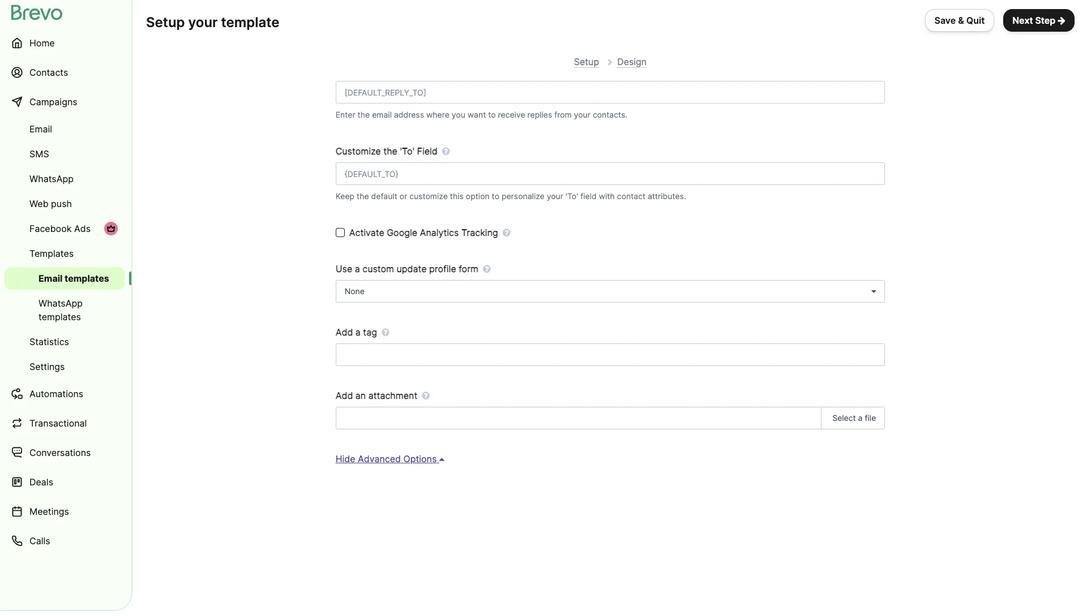 Task type: describe. For each thing, give the bounding box(es) containing it.
add a tag
[[336, 327, 377, 338]]

whatsapp templates
[[39, 298, 83, 323]]

campaigns
[[29, 96, 77, 108]]

0 horizontal spatial your
[[188, 14, 218, 31]]

2 horizontal spatial your
[[574, 110, 591, 119]]

select
[[832, 413, 856, 423]]

contacts
[[29, 67, 68, 78]]

settings
[[29, 361, 65, 373]]

design
[[617, 56, 647, 67]]

add for add a tag
[[336, 327, 353, 338]]

email link
[[5, 118, 125, 140]]

activate google analytics tracking
[[349, 227, 498, 238]]

form
[[459, 263, 478, 275]]

web push
[[29, 198, 72, 210]]

meetings link
[[5, 498, 125, 525]]

email
[[372, 110, 392, 119]]

automations
[[29, 388, 83, 400]]

from
[[554, 110, 572, 119]]

[DEFAULT_REPLY_TO] text field
[[336, 81, 885, 104]]

home link
[[5, 29, 125, 57]]

question circle image for add an attachment
[[422, 391, 430, 400]]

custom
[[363, 263, 394, 275]]

customize
[[409, 191, 448, 201]]

transactional
[[29, 418, 87, 429]]

enter the email address where you want to receive replies from your contacts.
[[336, 110, 627, 119]]

advanced
[[358, 454, 401, 465]]

personalize
[[502, 191, 545, 201]]

1 horizontal spatial your
[[547, 191, 563, 201]]

question circle image for add a tag
[[382, 328, 389, 337]]

contacts link
[[5, 59, 125, 86]]

setup your template
[[146, 14, 279, 31]]

update
[[397, 263, 427, 275]]

save & quit
[[935, 15, 985, 26]]

1 horizontal spatial 'to'
[[566, 191, 578, 201]]

select a file
[[832, 413, 876, 423]]

use
[[336, 263, 352, 275]]

the for customize
[[383, 146, 397, 157]]

a for add
[[355, 327, 361, 338]]

templates for whatsapp templates
[[39, 311, 81, 323]]

add an attachment
[[336, 390, 417, 401]]

home
[[29, 37, 55, 49]]

sms
[[29, 148, 49, 160]]

setup for setup
[[574, 56, 599, 67]]

deals
[[29, 477, 53, 488]]

statistics
[[29, 336, 69, 348]]

templates link
[[5, 242, 125, 265]]

0 vertical spatial 'to'
[[400, 146, 415, 157]]

tag
[[363, 327, 377, 338]]

statistics link
[[5, 331, 125, 353]]

caret up image
[[439, 455, 444, 464]]

this
[[450, 191, 464, 201]]

none button
[[336, 280, 885, 303]]

whatsapp for whatsapp
[[29, 173, 74, 185]]

meetings
[[29, 506, 69, 518]]

whatsapp for whatsapp templates
[[39, 298, 83, 309]]

address
[[394, 110, 424, 119]]

arrow right image
[[1058, 16, 1066, 25]]

automations link
[[5, 381, 125, 408]]

templates for email templates
[[65, 273, 109, 284]]

replies
[[527, 110, 552, 119]]

or
[[400, 191, 407, 201]]

a for select
[[858, 413, 863, 423]]

sms link
[[5, 143, 125, 165]]

transactional link
[[5, 410, 125, 437]]

ads
[[74, 223, 91, 234]]

whatsapp link
[[5, 168, 125, 190]]

file
[[865, 413, 876, 423]]

&
[[958, 15, 964, 26]]

save & quit button
[[925, 9, 994, 32]]

templates
[[29, 248, 74, 259]]

facebook ads link
[[5, 217, 125, 240]]

analytics
[[420, 227, 459, 238]]

design link
[[617, 56, 647, 68]]

save
[[935, 15, 956, 26]]

facebook
[[29, 223, 72, 234]]

web push link
[[5, 193, 125, 215]]

question circle image right tracking
[[503, 228, 510, 237]]

push
[[51, 198, 72, 210]]



Task type: locate. For each thing, give the bounding box(es) containing it.
email down templates
[[39, 273, 63, 284]]

conversations
[[29, 447, 91, 459]]

1 vertical spatial whatsapp
[[39, 298, 83, 309]]

field
[[417, 146, 438, 157]]

0 vertical spatial templates
[[65, 273, 109, 284]]

a left "file"
[[858, 413, 863, 423]]

question circle image right tag
[[382, 328, 389, 337]]

to right the want
[[488, 110, 496, 119]]

0 vertical spatial to
[[488, 110, 496, 119]]

an
[[355, 390, 366, 401]]

options
[[403, 454, 437, 465]]

field
[[580, 191, 597, 201]]

setup for setup your template
[[146, 14, 185, 31]]

customize
[[336, 146, 381, 157]]

add left "an"
[[336, 390, 353, 401]]

tab panel
[[163, 92, 924, 520]]

question circle image for customize the 'to' field
[[442, 147, 450, 156]]

template
[[221, 14, 279, 31]]

question circle image right 'attachment' on the bottom left
[[422, 391, 430, 400]]

1 vertical spatial email
[[39, 273, 63, 284]]

add
[[336, 327, 353, 338], [336, 390, 353, 401]]

2 vertical spatial your
[[547, 191, 563, 201]]

keep the default or customize this option to personalize your 'to' field with contact attributes.
[[336, 191, 686, 201]]

the right keep
[[357, 191, 369, 201]]

question circle image
[[483, 264, 491, 273]]

0 vertical spatial the
[[358, 110, 370, 119]]

your right personalize
[[547, 191, 563, 201]]

0 vertical spatial add
[[336, 327, 353, 338]]

a left tag
[[355, 327, 361, 338]]

next step button
[[1003, 9, 1075, 32]]

with
[[599, 191, 615, 201]]

setup link
[[574, 56, 599, 68]]

1 vertical spatial to
[[492, 191, 499, 201]]

conversations link
[[5, 439, 125, 467]]

0 vertical spatial a
[[355, 263, 360, 275]]

next step
[[1013, 15, 1056, 26]]

the for enter
[[358, 110, 370, 119]]

quit
[[966, 15, 985, 26]]

the left email
[[358, 110, 370, 119]]

0 horizontal spatial 'to'
[[400, 146, 415, 157]]

google
[[387, 227, 417, 238]]

hide advanced options
[[336, 454, 437, 465]]

settings link
[[5, 356, 125, 378]]

to for receive
[[488, 110, 496, 119]]

1 vertical spatial the
[[383, 146, 397, 157]]

a for use
[[355, 263, 360, 275]]

email for email templates
[[39, 273, 63, 284]]

campaigns link
[[5, 88, 125, 116]]

{DEFAULT_TO} text field
[[336, 163, 885, 185]]

deals link
[[5, 469, 125, 496]]

tracking
[[461, 227, 498, 238]]

the for keep
[[357, 191, 369, 201]]

facebook ads
[[29, 223, 91, 234]]

templates down templates link
[[65, 273, 109, 284]]

1 vertical spatial a
[[355, 327, 361, 338]]

to for personalize
[[492, 191, 499, 201]]

hide advanced options link
[[336, 454, 444, 465]]

you
[[452, 110, 465, 119]]

email
[[29, 123, 52, 135], [39, 273, 63, 284]]

contact
[[617, 191, 646, 201]]

1 vertical spatial add
[[336, 390, 353, 401]]

0 horizontal spatial setup
[[146, 14, 185, 31]]

attributes.
[[648, 191, 686, 201]]

email for email
[[29, 123, 52, 135]]

2 add from the top
[[336, 390, 353, 401]]

enter
[[336, 110, 355, 119]]

email templates
[[39, 273, 109, 284]]

1 vertical spatial your
[[574, 110, 591, 119]]

1 vertical spatial setup
[[574, 56, 599, 67]]

profile
[[429, 263, 456, 275]]

whatsapp templates link
[[5, 292, 125, 328]]

None text field
[[336, 407, 822, 430]]

web
[[29, 198, 48, 210]]

whatsapp up web push
[[29, 173, 74, 185]]

whatsapp down email templates link
[[39, 298, 83, 309]]

'to'
[[400, 146, 415, 157], [566, 191, 578, 201]]

attachment
[[368, 390, 417, 401]]

1 vertical spatial 'to'
[[566, 191, 578, 201]]

none
[[345, 287, 365, 296]]

receive
[[498, 110, 525, 119]]

templates
[[65, 273, 109, 284], [39, 311, 81, 323]]

calls
[[29, 536, 50, 547]]

your left template
[[188, 14, 218, 31]]

customize the 'to' field
[[336, 146, 438, 157]]

where
[[426, 110, 450, 119]]

0 vertical spatial your
[[188, 14, 218, 31]]

the right customize
[[383, 146, 397, 157]]

1 add from the top
[[336, 327, 353, 338]]

your
[[188, 14, 218, 31], [574, 110, 591, 119], [547, 191, 563, 201]]

None text field
[[336, 344, 885, 366]]

templates up statistics link
[[39, 311, 81, 323]]

0 vertical spatial email
[[29, 123, 52, 135]]

to right the option
[[492, 191, 499, 201]]

question circle image right field
[[442, 147, 450, 156]]

next
[[1013, 15, 1033, 26]]

question circle image
[[442, 147, 450, 156], [503, 228, 510, 237], [382, 328, 389, 337], [422, 391, 430, 400]]

email templates link
[[5, 267, 125, 290]]

add left tag
[[336, 327, 353, 338]]

caret down image
[[872, 288, 876, 296]]

your right from
[[574, 110, 591, 119]]

calls link
[[5, 528, 125, 555]]

0 vertical spatial setup
[[146, 14, 185, 31]]

use a custom update profile form
[[336, 263, 478, 275]]

whatsapp
[[29, 173, 74, 185], [39, 298, 83, 309]]

templates inside whatsapp templates
[[39, 311, 81, 323]]

to
[[488, 110, 496, 119], [492, 191, 499, 201]]

want
[[468, 110, 486, 119]]

a right use
[[355, 263, 360, 275]]

step
[[1035, 15, 1056, 26]]

1 horizontal spatial setup
[[574, 56, 599, 67]]

0 vertical spatial whatsapp
[[29, 173, 74, 185]]

the
[[358, 110, 370, 119], [383, 146, 397, 157], [357, 191, 369, 201]]

email up sms
[[29, 123, 52, 135]]

2 vertical spatial the
[[357, 191, 369, 201]]

hide
[[336, 454, 355, 465]]

default
[[371, 191, 397, 201]]

setup
[[146, 14, 185, 31], [574, 56, 599, 67]]

activate
[[349, 227, 384, 238]]

2 vertical spatial a
[[858, 413, 863, 423]]

left___rvooi image
[[106, 224, 116, 233]]

contacts.
[[593, 110, 627, 119]]

add for add an attachment
[[336, 390, 353, 401]]

1 vertical spatial templates
[[39, 311, 81, 323]]

option
[[466, 191, 490, 201]]



Task type: vqa. For each thing, say whether or not it's contained in the screenshot.
first Mo from the left
no



